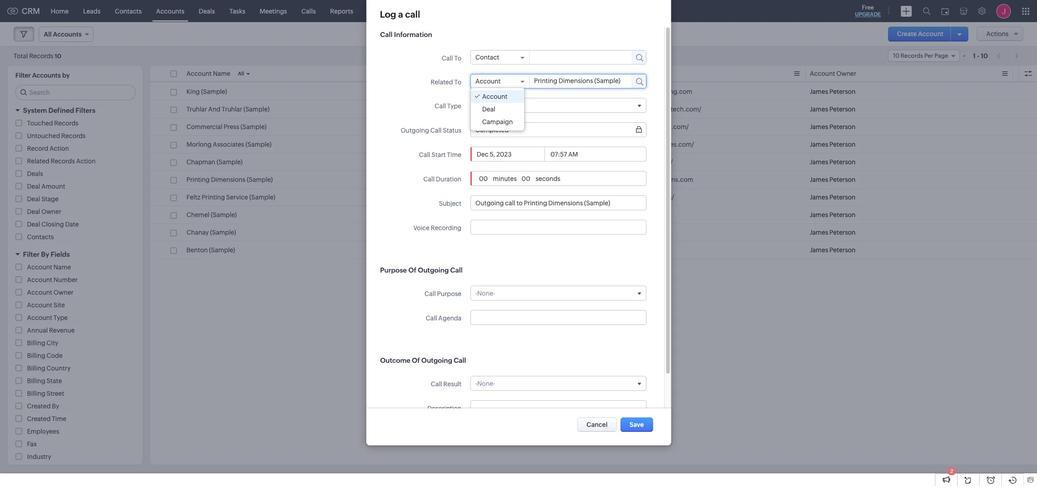Task type: describe. For each thing, give the bounding box(es) containing it.
untouched records
[[27, 132, 86, 140]]

call
[[405, 9, 420, 19]]

employees
[[27, 428, 59, 436]]

type for account type
[[54, 314, 68, 322]]

deal owner
[[27, 208, 61, 216]]

billing code
[[27, 352, 63, 360]]

http://truhlarandtruhlartech.com/ link
[[602, 105, 702, 114]]

amount
[[41, 183, 65, 190]]

printing dimensions (sample) link
[[187, 175, 273, 184]]

deal for deal owner
[[27, 208, 40, 216]]

1 vertical spatial owner
[[41, 208, 61, 216]]

all
[[238, 71, 244, 76]]

(sample) right service
[[249, 194, 276, 201]]

peterson for http://truhlarandtruhlartech.com/
[[830, 106, 856, 113]]

deals inside deals 'link'
[[199, 7, 215, 15]]

0 horizontal spatial accounts
[[32, 72, 61, 79]]

calls
[[302, 7, 316, 15]]

10 for total records 10
[[55, 53, 61, 59]]

call information
[[380, 31, 432, 38]]

james for http://bentonus.com/
[[810, 247, 829, 254]]

records for untouched
[[61, 132, 86, 140]]

james for http://truhlarandtruhlartech.com/
[[810, 106, 829, 113]]

1 horizontal spatial action
[[76, 158, 96, 165]]

0 vertical spatial outgoing
[[400, 127, 429, 134]]

duration
[[436, 176, 461, 183]]

meetings
[[260, 7, 287, 15]]

records for touched
[[54, 120, 78, 127]]

chemel
[[187, 211, 210, 219]]

(sample) inside 'link'
[[209, 247, 235, 254]]

call for call start time
[[419, 151, 430, 159]]

peterson for http://bentonus.com/
[[830, 247, 856, 254]]

5555 for chapman (sample)
[[421, 159, 436, 166]]

crm
[[22, 6, 40, 16]]

profile element
[[992, 0, 1017, 22]]

name for account number
[[54, 264, 71, 271]]

benton (sample)
[[187, 247, 235, 254]]

1 - 10
[[974, 52, 989, 59]]

contacts link
[[108, 0, 149, 22]]

10 for 1 - 10
[[981, 52, 989, 59]]

crm link
[[7, 6, 40, 16]]

created for created by
[[27, 403, 51, 410]]

to for related to
[[454, 79, 461, 86]]

create account button
[[889, 27, 953, 42]]

seconds
[[534, 175, 560, 182]]

peterson for http://commercialpress.com/
[[830, 123, 856, 131]]

documents
[[416, 7, 450, 15]]

of for outcome
[[412, 357, 420, 365]]

filter by fields
[[23, 251, 70, 258]]

filters
[[76, 107, 95, 114]]

feltz
[[187, 194, 201, 201]]

call up result
[[454, 357, 466, 365]]

Contact field
[[475, 54, 525, 61]]

billing for billing country
[[27, 365, 45, 372]]

Completed field
[[475, 126, 642, 134]]

-none- for purpose of outgoing call
[[475, 290, 495, 297]]

-none- for outcome of outgoing call
[[475, 380, 495, 387]]

chapman
[[187, 159, 215, 166]]

to for call to
[[454, 55, 461, 62]]

benton (sample) link
[[187, 246, 235, 255]]

555-555-5555 for printing dimensions (sample)
[[395, 176, 436, 183]]

account inside the create account 'button'
[[919, 30, 944, 37]]

http://bentonus.com/
[[602, 247, 667, 254]]

http://chapmanus.com/ link
[[602, 158, 673, 167]]

recording
[[431, 225, 461, 232]]

related for related records action
[[27, 158, 49, 165]]

(sample) inside 'link'
[[201, 88, 227, 95]]

james for http://chapmanus.com/
[[810, 159, 829, 166]]

stage
[[41, 196, 59, 203]]

none- for outcome of outgoing call
[[477, 380, 495, 387]]

tree containing account
[[471, 88, 525, 131]]

system defined filters
[[23, 107, 95, 114]]

state
[[47, 378, 62, 385]]

deal stage
[[27, 196, 59, 203]]

annual revenue
[[27, 327, 75, 334]]

1 vertical spatial time
[[52, 416, 66, 423]]

james for http://chemelus.com/
[[810, 211, 829, 219]]

http://morlongassociates.com/
[[602, 141, 695, 148]]

-none- field for purpose of outgoing call
[[475, 290, 642, 297]]

james peterson for http://chanayus.com/
[[810, 229, 856, 236]]

555-555-5555 for truhlar and truhlar (sample)
[[395, 106, 436, 113]]

deal closing date
[[27, 221, 79, 228]]

http://chapmanus.com/
[[602, 159, 673, 166]]

call for call duration
[[423, 176, 434, 183]]

related records action
[[27, 158, 96, 165]]

555-555-5555 for chapman (sample)
[[395, 159, 436, 166]]

0 horizontal spatial contacts
[[27, 234, 54, 241]]

campaigns
[[368, 7, 402, 15]]

associates
[[213, 141, 244, 148]]

0 vertical spatial owner
[[837, 70, 857, 77]]

purpose of outgoing call
[[380, 267, 462, 274]]

by for created
[[52, 403, 59, 410]]

by for filter
[[41, 251, 49, 258]]

call for call to
[[442, 55, 453, 62]]

http://chanayus.com/
[[602, 229, 667, 236]]

site
[[54, 302, 65, 309]]

billing city
[[27, 340, 58, 347]]

related for related to
[[430, 79, 453, 86]]

filter by fields button
[[7, 247, 143, 262]]

home
[[51, 7, 69, 15]]

1 vertical spatial account owner
[[27, 289, 74, 296]]

create
[[898, 30, 917, 37]]

create account
[[898, 30, 944, 37]]

0 vertical spatial accounts
[[156, 7, 184, 15]]

- for purpose of outgoing call
[[475, 290, 477, 297]]

(sample) down feltz printing service (sample) link
[[211, 211, 237, 219]]

james for http://morlongassociates.com/
[[810, 141, 829, 148]]

2
[[951, 469, 954, 474]]

tasks
[[229, 7, 245, 15]]

1 truhlar from the left
[[187, 106, 207, 113]]

truhlar and truhlar (sample)
[[187, 106, 270, 113]]

chanay (sample)
[[187, 229, 236, 236]]

chapman (sample) link
[[187, 158, 243, 167]]

deals link
[[192, 0, 222, 22]]

campaigns link
[[361, 0, 409, 22]]

filter for filter accounts by
[[15, 72, 31, 79]]

james peterson for http://truhlarandtruhlartech.com/
[[810, 106, 856, 113]]

(sample) inside "link"
[[244, 106, 270, 113]]

truhlar and truhlar (sample) link
[[187, 105, 270, 114]]

peterson for http://printingdimensions.com
[[830, 176, 856, 183]]

5555 for chanay (sample)
[[421, 229, 436, 236]]

king
[[187, 88, 200, 95]]

account type
[[27, 314, 68, 322]]

deal for deal
[[483, 106, 496, 113]]

outgoing call status
[[400, 127, 461, 134]]

free upgrade
[[856, 4, 881, 18]]

log
[[380, 9, 396, 19]]

deal for deal stage
[[27, 196, 40, 203]]

call for call information
[[380, 31, 392, 38]]

5555 for printing dimensions (sample)
[[421, 176, 436, 183]]

http://kingmanufacturing.com link
[[602, 87, 693, 96]]

created by
[[27, 403, 59, 410]]

call for call result
[[431, 381, 442, 388]]

meetings link
[[253, 0, 294, 22]]

http://feltzprinting.com/
[[602, 194, 675, 201]]

deal for deal closing date
[[27, 221, 40, 228]]

james for http://kingmanufacturing.com
[[810, 88, 829, 95]]

http://morlongassociates.com/ link
[[602, 140, 695, 149]]

http://chanayus.com/ link
[[602, 228, 667, 237]]

leads link
[[76, 0, 108, 22]]

voice recording
[[413, 225, 461, 232]]

5555 for truhlar and truhlar (sample)
[[421, 106, 436, 113]]

-none- field for outcome of outgoing call
[[475, 380, 642, 387]]

peterson for http://chemelus.com/
[[830, 211, 856, 219]]

(sample) right the press
[[241, 123, 267, 131]]

of for purpose
[[408, 267, 416, 274]]

documents link
[[409, 0, 457, 22]]

created time
[[27, 416, 66, 423]]

peterson for http://feltzprinting.com/
[[830, 194, 856, 201]]



Task type: vqa. For each thing, say whether or not it's contained in the screenshot.


Task type: locate. For each thing, give the bounding box(es) containing it.
account number
[[27, 277, 78, 284]]

profile image
[[997, 4, 1012, 18]]

james for http://feltzprinting.com/
[[810, 194, 829, 201]]

type up revenue at the left bottom
[[54, 314, 68, 322]]

2 peterson from the top
[[830, 106, 856, 113]]

Account field
[[475, 78, 525, 85]]

by down street
[[52, 403, 59, 410]]

0 vertical spatial -none-
[[475, 290, 495, 297]]

related up call type in the left of the page
[[430, 79, 453, 86]]

call left duration
[[423, 176, 434, 183]]

billing street
[[27, 390, 64, 398]]

3 5555 from the top
[[421, 159, 436, 166]]

1 vertical spatial by
[[52, 403, 59, 410]]

billing up created by
[[27, 390, 45, 398]]

created down billing street
[[27, 403, 51, 410]]

call left agenda
[[426, 315, 437, 322]]

0 vertical spatial time
[[447, 151, 461, 159]]

4 555-555-5555 from the top
[[395, 176, 436, 183]]

0 vertical spatial -none- field
[[475, 290, 642, 297]]

0 horizontal spatial account owner
[[27, 289, 74, 296]]

name for all
[[213, 70, 231, 77]]

0 vertical spatial contacts
[[115, 7, 142, 15]]

0 horizontal spatial action
[[50, 145, 69, 152]]

1 vertical spatial accounts
[[32, 72, 61, 79]]

account name up king (sample) 'link' on the top of the page
[[187, 70, 231, 77]]

1 vertical spatial name
[[54, 264, 71, 271]]

http://commercialpress.com/ link
[[602, 122, 689, 131]]

billing up billing street
[[27, 378, 45, 385]]

http://bentonus.com/ link
[[602, 246, 667, 255]]

10 right 1
[[981, 52, 989, 59]]

information
[[394, 31, 432, 38]]

row group
[[150, 83, 1038, 259]]

row group containing king (sample)
[[150, 83, 1038, 259]]

1 created from the top
[[27, 403, 51, 410]]

created up employees
[[27, 416, 51, 423]]

actions
[[987, 30, 1009, 37]]

555-555-5555 down start
[[395, 176, 436, 183]]

6 james from the top
[[810, 176, 829, 183]]

1 horizontal spatial accounts
[[156, 7, 184, 15]]

leads
[[83, 7, 101, 15]]

chanay
[[187, 229, 209, 236]]

deal for deal amount
[[27, 183, 40, 190]]

filter for filter by fields
[[23, 251, 40, 258]]

555-555-5555 up start
[[395, 123, 436, 131]]

filter inside dropdown button
[[23, 251, 40, 258]]

minutes
[[492, 175, 518, 182]]

-none- right result
[[475, 380, 495, 387]]

time down created by
[[52, 416, 66, 423]]

8 james from the top
[[810, 211, 829, 219]]

accounts link
[[149, 0, 192, 22]]

7 james peterson from the top
[[810, 194, 856, 201]]

total
[[14, 52, 28, 59]]

1 -none- field from the top
[[475, 290, 642, 297]]

1 billing from the top
[[27, 340, 45, 347]]

filter left fields
[[23, 251, 40, 258]]

peterson for http://morlongassociates.com/
[[830, 141, 856, 148]]

contacts down closing
[[27, 234, 54, 241]]

1 vertical spatial -none-
[[475, 380, 495, 387]]

by left fields
[[41, 251, 49, 258]]

2 -none- from the top
[[475, 380, 495, 387]]

billing for billing street
[[27, 390, 45, 398]]

2 -none- field from the top
[[475, 380, 642, 387]]

1 vertical spatial deals
[[27, 170, 43, 178]]

10 peterson from the top
[[830, 247, 856, 254]]

555-
[[395, 106, 408, 113], [408, 106, 421, 113], [395, 123, 408, 131], [408, 123, 421, 131], [395, 159, 408, 166], [408, 159, 421, 166], [395, 176, 408, 183], [408, 176, 421, 183], [395, 229, 408, 236], [408, 229, 421, 236]]

(sample) down chanay (sample) 'link' on the top
[[209, 247, 235, 254]]

printing dimensions (sample)
[[187, 176, 273, 183]]

8 peterson from the top
[[830, 211, 856, 219]]

and
[[208, 106, 221, 113]]

james peterson for http://kingmanufacturing.com
[[810, 88, 856, 95]]

description
[[427, 405, 461, 412]]

1 vertical spatial contacts
[[27, 234, 54, 241]]

website
[[602, 70, 626, 77]]

records for related
[[51, 158, 75, 165]]

1 horizontal spatial 10
[[981, 52, 989, 59]]

1 5555 from the top
[[421, 106, 436, 113]]

peterson for http://chapmanus.com/
[[830, 159, 856, 166]]

voice
[[413, 225, 429, 232]]

- right result
[[475, 380, 477, 387]]

-None- field
[[475, 290, 642, 297], [475, 380, 642, 387]]

billing down billing city
[[27, 352, 45, 360]]

1 vertical spatial related
[[27, 158, 49, 165]]

outgoing for outcome
[[421, 357, 452, 365]]

contacts right the leads
[[115, 7, 142, 15]]

truhlar up the press
[[222, 106, 242, 113]]

(sample) up commercial press (sample) on the top of the page
[[244, 106, 270, 113]]

1 james from the top
[[810, 88, 829, 95]]

9 james peterson from the top
[[810, 229, 856, 236]]

0 horizontal spatial purpose
[[380, 267, 407, 274]]

1 -none- from the top
[[475, 290, 495, 297]]

created for created time
[[27, 416, 51, 423]]

1 horizontal spatial by
[[52, 403, 59, 410]]

10 james peterson from the top
[[810, 247, 856, 254]]

records down record action
[[51, 158, 75, 165]]

billing for billing state
[[27, 378, 45, 385]]

record action
[[27, 145, 69, 152]]

4 billing from the top
[[27, 378, 45, 385]]

feltz printing service (sample)
[[187, 194, 276, 201]]

- right 1
[[978, 52, 980, 59]]

call
[[380, 31, 392, 38], [442, 55, 453, 62], [435, 103, 446, 110], [430, 127, 441, 134], [419, 151, 430, 159], [423, 176, 434, 183], [450, 267, 462, 274], [424, 291, 436, 298], [426, 315, 437, 322], [454, 357, 466, 365], [431, 381, 442, 388]]

5555 up purpose of outgoing call
[[421, 229, 436, 236]]

0 vertical spatial none-
[[477, 290, 495, 297]]

1 vertical spatial printing
[[202, 194, 225, 201]]

3 james from the top
[[810, 123, 829, 131]]

0 horizontal spatial type
[[54, 314, 68, 322]]

free
[[863, 4, 874, 11]]

outgoing up call result
[[421, 357, 452, 365]]

call up related to
[[442, 55, 453, 62]]

0 vertical spatial created
[[27, 403, 51, 410]]

0 vertical spatial of
[[408, 267, 416, 274]]

0 vertical spatial action
[[50, 145, 69, 152]]

none- right result
[[477, 380, 495, 387]]

james peterson for http://chemelus.com/
[[810, 211, 856, 219]]

of right the outcome
[[412, 357, 420, 365]]

2 555-555-5555 from the top
[[395, 123, 436, 131]]

http://chemelus.com/
[[602, 211, 667, 219]]

0 horizontal spatial account name
[[27, 264, 71, 271]]

records up filter accounts by at the left
[[29, 52, 53, 59]]

call agenda
[[426, 315, 461, 322]]

1 vertical spatial of
[[412, 357, 420, 365]]

street
[[47, 390, 64, 398]]

555-555-5555 for commercial press (sample)
[[395, 123, 436, 131]]

none-
[[477, 290, 495, 297], [477, 380, 495, 387]]

morlong associates (sample) link
[[187, 140, 272, 149]]

http://commercialpress.com/
[[602, 123, 689, 131]]

2 none- from the top
[[477, 380, 495, 387]]

0 horizontal spatial by
[[41, 251, 49, 258]]

0 vertical spatial -
[[978, 52, 980, 59]]

555-555-5555 up the 'outgoing call status'
[[395, 106, 436, 113]]

1 horizontal spatial purpose
[[437, 291, 461, 298]]

action down untouched records
[[76, 158, 96, 165]]

outgoing up call start time
[[400, 127, 429, 134]]

4 5555 from the top
[[421, 176, 436, 183]]

james for http://printingdimensions.com
[[810, 176, 829, 183]]

1 horizontal spatial type
[[447, 103, 461, 110]]

records down touched records
[[61, 132, 86, 140]]

account
[[919, 30, 944, 37], [187, 70, 212, 77], [810, 70, 836, 77], [475, 78, 501, 85], [483, 93, 508, 100], [27, 264, 52, 271], [27, 277, 52, 284], [27, 289, 52, 296], [27, 302, 52, 309], [27, 314, 52, 322]]

call left start
[[419, 151, 430, 159]]

action up related records action at the top left of page
[[50, 145, 69, 152]]

None field
[[475, 102, 642, 109]]

0 vertical spatial purpose
[[380, 267, 407, 274]]

feltz printing service (sample) link
[[187, 193, 276, 202]]

Search text field
[[16, 85, 136, 100]]

filter down the total
[[15, 72, 31, 79]]

2 to from the top
[[454, 79, 461, 86]]

0 horizontal spatial 10
[[55, 53, 61, 59]]

0 vertical spatial by
[[41, 251, 49, 258]]

1 to from the top
[[454, 55, 461, 62]]

account name for account number
[[27, 264, 71, 271]]

type up status
[[447, 103, 461, 110]]

555-555-5555 up purpose of outgoing call
[[395, 229, 436, 236]]

1 horizontal spatial account name
[[187, 70, 231, 77]]

1 horizontal spatial name
[[213, 70, 231, 77]]

1 horizontal spatial deals
[[199, 7, 215, 15]]

touched records
[[27, 120, 78, 127]]

revenue
[[49, 327, 75, 334]]

5 peterson from the top
[[830, 159, 856, 166]]

0 horizontal spatial truhlar
[[187, 106, 207, 113]]

3 billing from the top
[[27, 365, 45, 372]]

1 vertical spatial to
[[454, 79, 461, 86]]

2 vertical spatial -
[[475, 380, 477, 387]]

peterson for http://kingmanufacturing.com
[[830, 88, 856, 95]]

0 horizontal spatial related
[[27, 158, 49, 165]]

truhlar
[[187, 106, 207, 113], [222, 106, 242, 113]]

4 james from the top
[[810, 141, 829, 148]]

1 horizontal spatial account owner
[[810, 70, 857, 77]]

time
[[447, 151, 461, 159], [52, 416, 66, 423]]

0 vertical spatial filter
[[15, 72, 31, 79]]

billing for billing code
[[27, 352, 45, 360]]

james peterson for http://morlongassociates.com/
[[810, 141, 856, 148]]

commercial
[[187, 123, 223, 131]]

5555 up call duration
[[421, 159, 436, 166]]

filter
[[15, 72, 31, 79], [23, 251, 40, 258]]

code
[[47, 352, 63, 360]]

total records 10
[[14, 52, 61, 59]]

2 billing from the top
[[27, 352, 45, 360]]

billing country
[[27, 365, 71, 372]]

1 horizontal spatial contacts
[[115, 7, 142, 15]]

touched
[[27, 120, 53, 127]]

3 peterson from the top
[[830, 123, 856, 131]]

4 peterson from the top
[[830, 141, 856, 148]]

commercial press (sample) link
[[187, 122, 267, 131]]

to up related to
[[454, 55, 461, 62]]

2 5555 from the top
[[421, 123, 436, 131]]

james peterson for http://commercialpress.com/
[[810, 123, 856, 131]]

call down purpose of outgoing call
[[424, 291, 436, 298]]

type for call type
[[447, 103, 461, 110]]

industry
[[27, 454, 51, 461]]

none- for purpose of outgoing call
[[477, 290, 495, 297]]

system
[[23, 107, 47, 114]]

billing up billing state
[[27, 365, 45, 372]]

by inside dropdown button
[[41, 251, 49, 258]]

0 vertical spatial type
[[447, 103, 461, 110]]

time right start
[[447, 151, 461, 159]]

date
[[65, 221, 79, 228]]

type
[[447, 103, 461, 110], [54, 314, 68, 322]]

account name
[[187, 70, 231, 77], [27, 264, 71, 271]]

1 vertical spatial type
[[54, 314, 68, 322]]

1 vertical spatial filter
[[23, 251, 40, 258]]

account site
[[27, 302, 65, 309]]

1 vertical spatial outgoing
[[418, 267, 449, 274]]

7 peterson from the top
[[830, 194, 856, 201]]

1 vertical spatial account name
[[27, 264, 71, 271]]

call start time
[[419, 151, 461, 159]]

truhlar left and
[[187, 106, 207, 113]]

hh:mm a text field
[[549, 151, 583, 158]]

reports
[[330, 7, 353, 15]]

chanay (sample) link
[[187, 228, 236, 237]]

1 horizontal spatial related
[[430, 79, 453, 86]]

5555 up the 'outgoing call status'
[[421, 106, 436, 113]]

call left status
[[430, 127, 441, 134]]

(sample) up printing dimensions (sample) link
[[217, 159, 243, 166]]

5 billing from the top
[[27, 390, 45, 398]]

peterson
[[830, 88, 856, 95], [830, 106, 856, 113], [830, 123, 856, 131], [830, 141, 856, 148], [830, 159, 856, 166], [830, 176, 856, 183], [830, 194, 856, 201], [830, 211, 856, 219], [830, 229, 856, 236], [830, 247, 856, 254]]

outgoing
[[400, 127, 429, 134], [418, 267, 449, 274], [421, 357, 452, 365]]

(sample) inside 'link'
[[210, 229, 236, 236]]

none- right call purpose at bottom
[[477, 290, 495, 297]]

call down log
[[380, 31, 392, 38]]

0 vertical spatial name
[[213, 70, 231, 77]]

outcome
[[380, 357, 410, 365]]

2 truhlar from the left
[[222, 106, 242, 113]]

9 james from the top
[[810, 229, 829, 236]]

closing
[[41, 221, 64, 228]]

call for call purpose
[[424, 291, 436, 298]]

2 created from the top
[[27, 416, 51, 423]]

account name for all
[[187, 70, 231, 77]]

- right call purpose at bottom
[[475, 290, 477, 297]]

5555 for commercial press (sample)
[[421, 123, 436, 131]]

call for call agenda
[[426, 315, 437, 322]]

name left all
[[213, 70, 231, 77]]

printing down chapman
[[187, 176, 210, 183]]

to down call to
[[454, 79, 461, 86]]

8 james peterson from the top
[[810, 211, 856, 219]]

printing up chemel (sample)
[[202, 194, 225, 201]]

call down related to
[[435, 103, 446, 110]]

9 peterson from the top
[[830, 229, 856, 236]]

service
[[226, 194, 248, 201]]

1 horizontal spatial truhlar
[[222, 106, 242, 113]]

5555 left status
[[421, 123, 436, 131]]

call for call type
[[435, 103, 446, 110]]

2 james from the top
[[810, 106, 829, 113]]

5 james peterson from the top
[[810, 159, 856, 166]]

1 james peterson from the top
[[810, 88, 856, 95]]

2 james peterson from the top
[[810, 106, 856, 113]]

2 vertical spatial owner
[[54, 289, 74, 296]]

1 peterson from the top
[[830, 88, 856, 95]]

5 555-555-5555 from the top
[[395, 229, 436, 236]]

0 vertical spatial related
[[430, 79, 453, 86]]

deal up deal stage
[[27, 183, 40, 190]]

0 vertical spatial printing
[[187, 176, 210, 183]]

10 james from the top
[[810, 247, 829, 254]]

1 none- from the top
[[477, 290, 495, 297]]

deals left tasks link
[[199, 7, 215, 15]]

6 peterson from the top
[[830, 176, 856, 183]]

james for http://commercialpress.com/
[[810, 123, 829, 131]]

tree
[[471, 88, 525, 131]]

of down voice
[[408, 267, 416, 274]]

peterson for http://chanayus.com/
[[830, 229, 856, 236]]

2 vertical spatial outgoing
[[421, 357, 452, 365]]

1 vertical spatial created
[[27, 416, 51, 423]]

james
[[810, 88, 829, 95], [810, 106, 829, 113], [810, 123, 829, 131], [810, 141, 829, 148], [810, 159, 829, 166], [810, 176, 829, 183], [810, 194, 829, 201], [810, 211, 829, 219], [810, 229, 829, 236], [810, 247, 829, 254]]

james peterson for http://feltzprinting.com/
[[810, 194, 856, 201]]

call left result
[[431, 381, 442, 388]]

(sample) up and
[[201, 88, 227, 95]]

deal down deal owner
[[27, 221, 40, 228]]

james peterson for http://printingdimensions.com
[[810, 176, 856, 183]]

(sample) down chemel (sample)
[[210, 229, 236, 236]]

by
[[62, 72, 70, 79]]

None button
[[578, 418, 617, 432], [621, 418, 653, 432], [578, 418, 617, 432], [621, 418, 653, 432]]

call purpose
[[424, 291, 461, 298]]

-none- right call purpose at bottom
[[475, 290, 495, 297]]

deal up campaign
[[483, 106, 496, 113]]

accounts left by
[[32, 72, 61, 79]]

1 555-555-5555 from the top
[[395, 106, 436, 113]]

system defined filters button
[[7, 103, 143, 118]]

printing
[[187, 176, 210, 183], [202, 194, 225, 201]]

billing down annual
[[27, 340, 45, 347]]

1 vertical spatial action
[[76, 158, 96, 165]]

3 555-555-5555 from the top
[[395, 159, 436, 166]]

navigation
[[993, 49, 1024, 62]]

account name up the account number
[[27, 264, 71, 271]]

name down fields
[[54, 264, 71, 271]]

call result
[[431, 381, 461, 388]]

10 inside 'total records 10'
[[55, 53, 61, 59]]

3 james peterson from the top
[[810, 123, 856, 131]]

deal down deal stage
[[27, 208, 40, 216]]

0 horizontal spatial name
[[54, 264, 71, 271]]

mmm d, yyyy text field
[[475, 151, 545, 158]]

6 james peterson from the top
[[810, 176, 856, 183]]

1 horizontal spatial time
[[447, 151, 461, 159]]

records for total
[[29, 52, 53, 59]]

deal amount
[[27, 183, 65, 190]]

record
[[27, 145, 48, 152]]

http://printingdimensions.com
[[602, 176, 694, 183]]

account owner
[[810, 70, 857, 77], [27, 289, 74, 296]]

5 james from the top
[[810, 159, 829, 166]]

tasks link
[[222, 0, 253, 22]]

(sample) up service
[[247, 176, 273, 183]]

billing state
[[27, 378, 62, 385]]

number
[[54, 277, 78, 284]]

outgoing for purpose
[[418, 267, 449, 274]]

-none-
[[475, 290, 495, 297], [475, 380, 495, 387]]

records down defined
[[54, 120, 78, 127]]

by
[[41, 251, 49, 258], [52, 403, 59, 410]]

filter accounts by
[[15, 72, 70, 79]]

5 5555 from the top
[[421, 229, 436, 236]]

accounts left deals 'link'
[[156, 7, 184, 15]]

james peterson for http://chapmanus.com/
[[810, 159, 856, 166]]

10 up filter accounts by at the left
[[55, 53, 61, 59]]

outgoing up call purpose at bottom
[[418, 267, 449, 274]]

5555 down start
[[421, 176, 436, 183]]

result
[[443, 381, 461, 388]]

james peterson for http://bentonus.com/
[[810, 247, 856, 254]]

555-555-5555 up call duration
[[395, 159, 436, 166]]

- for outcome of outgoing call
[[475, 380, 477, 387]]

4 james peterson from the top
[[810, 141, 856, 148]]

james for http://chanayus.com/
[[810, 229, 829, 236]]

555-555-5555 for chanay (sample)
[[395, 229, 436, 236]]

related down record
[[27, 158, 49, 165]]

home link
[[44, 0, 76, 22]]

None text field
[[530, 51, 623, 63], [530, 75, 626, 87], [478, 175, 489, 182], [520, 175, 532, 182], [475, 199, 642, 207], [530, 51, 623, 63], [530, 75, 626, 87], [478, 175, 489, 182], [520, 175, 532, 182], [475, 199, 642, 207]]

0 vertical spatial account name
[[187, 70, 231, 77]]

1 vertical spatial -
[[475, 290, 477, 297]]

deal left stage
[[27, 196, 40, 203]]

1 vertical spatial none-
[[477, 380, 495, 387]]

1 vertical spatial purpose
[[437, 291, 461, 298]]

0 vertical spatial deals
[[199, 7, 215, 15]]

billing for billing city
[[27, 340, 45, 347]]

0 vertical spatial account owner
[[810, 70, 857, 77]]

untouched
[[27, 132, 60, 140]]

call up call purpose at bottom
[[450, 267, 462, 274]]

0 horizontal spatial time
[[52, 416, 66, 423]]

dimensions
[[211, 176, 246, 183]]

fax
[[27, 441, 37, 448]]

subject
[[439, 200, 461, 207]]

1
[[974, 52, 976, 59]]

deals up deal amount
[[27, 170, 43, 178]]

0 vertical spatial to
[[454, 55, 461, 62]]

1 vertical spatial -none- field
[[475, 380, 642, 387]]

king (sample)
[[187, 88, 227, 95]]

0 horizontal spatial deals
[[27, 170, 43, 178]]

(sample) right 'associates'
[[246, 141, 272, 148]]

benton
[[187, 247, 208, 254]]

log a call
[[380, 9, 420, 19]]

7 james from the top
[[810, 194, 829, 201]]



